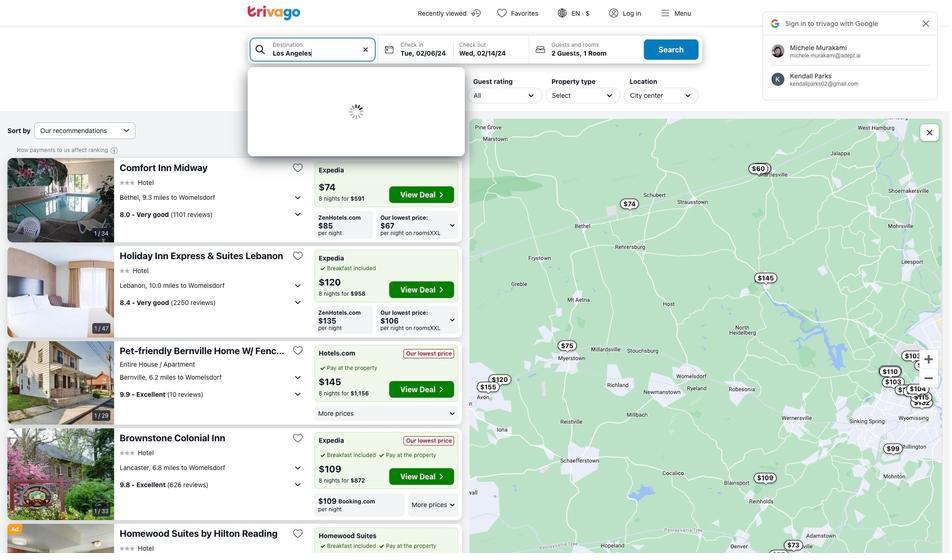 Task type: describe. For each thing, give the bounding box(es) containing it.
clear image
[[362, 45, 370, 54]]

comfort inn midway, (bethel, usa) image
[[7, 158, 114, 243]]

brownstone colonial inn, (lancaster, usa) image
[[7, 429, 114, 521]]



Task type: locate. For each thing, give the bounding box(es) containing it.
map region
[[470, 119, 943, 554]]

homewood suites by hilton reading, (wyomissing, usa) image
[[7, 524, 114, 554]]

pet-friendly bernville home w/ fenced backyard!, (bernville, usa) image
[[7, 341, 114, 425]]

None field
[[248, 36, 465, 156]]

Where to? search field
[[273, 48, 372, 58]]

holiday inn express & suites lebanon, (lebanon, usa) image
[[7, 246, 114, 338]]

trivago logo image
[[248, 6, 301, 20]]



Task type: vqa. For each thing, say whether or not it's contained in the screenshot.
Holiday Inn Express & Suites Lebanon, (Lebanon, USA) IMAGE
yes



